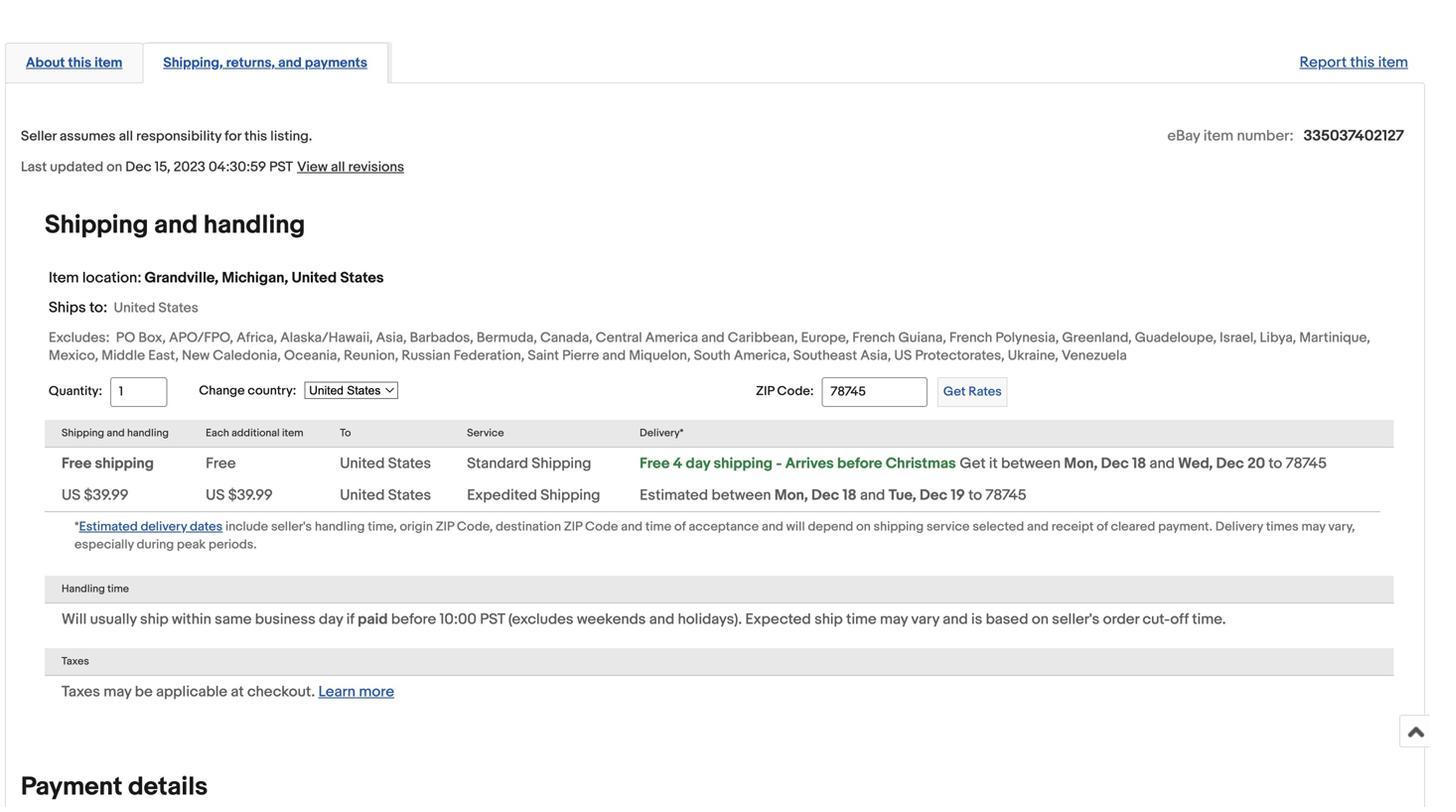 Task type: locate. For each thing, give the bounding box(es) containing it.
day left if
[[319, 611, 343, 629]]

united down to
[[340, 455, 385, 473]]

1 horizontal spatial day
[[686, 455, 710, 473]]

us
[[894, 348, 912, 364], [62, 487, 81, 504], [206, 487, 225, 504]]

united states up the time, at the bottom left of page
[[340, 487, 431, 504]]

us $39.99 down 'free shipping' at the bottom left of page
[[62, 487, 129, 504]]

expedited
[[467, 487, 537, 504]]

78745
[[1286, 455, 1327, 473], [986, 487, 1027, 504]]

updated
[[50, 159, 103, 176]]

service
[[927, 519, 970, 535]]

zip left code at the bottom of the page
[[564, 519, 582, 535]]

1 vertical spatial before
[[391, 611, 436, 629]]

1 horizontal spatial may
[[880, 611, 908, 629]]

0 horizontal spatial on
[[107, 159, 122, 176]]

ebay item number: 335037402127
[[1167, 127, 1404, 145]]

1 vertical spatial estimated
[[79, 519, 138, 535]]

0 vertical spatial 78745
[[1286, 455, 1327, 473]]

1 horizontal spatial pst
[[480, 611, 505, 629]]

ship right expected
[[814, 611, 843, 629]]

2 vertical spatial handling
[[315, 519, 365, 535]]

1 vertical spatial may
[[880, 611, 908, 629]]

2 united states from the top
[[340, 487, 431, 504]]

2023
[[174, 159, 205, 176]]

expected
[[745, 611, 811, 629]]

us up dates
[[206, 487, 225, 504]]

po box, apo/fpo, africa, alaska/hawaii, asia, barbados, bermuda, canada, central america and caribbean, europe, french guiana, french polynesia, greenland, guadeloupe, israel, libya, martinique, mexico, middle east, new caledonia, oceania, reunion, russian federation, saint pierre and miquelon, south america, southeast asia, us protectorates, ukraine, venezuela
[[49, 330, 1370, 364]]

arrives
[[785, 455, 834, 473]]

20
[[1247, 455, 1265, 473]]

0 horizontal spatial time
[[107, 583, 129, 596]]

receipt
[[1052, 519, 1094, 535]]

before up estimated between mon, dec 18 and tue, dec 19 to 78745
[[837, 455, 882, 473]]

guadeloupe,
[[1135, 330, 1217, 347]]

1 taxes from the top
[[62, 655, 89, 668]]

1 vertical spatial on
[[856, 519, 871, 535]]

item right report
[[1378, 54, 1408, 72]]

2 ship from the left
[[814, 611, 843, 629]]

based
[[986, 611, 1028, 629]]

0 vertical spatial may
[[1302, 519, 1326, 535]]

1 horizontal spatial handling
[[203, 210, 305, 241]]

to right 20
[[1269, 455, 1282, 473]]

each
[[206, 427, 229, 440]]

get for get it between mon, dec 18 and wed, dec 20 to 78745
[[960, 455, 986, 473]]

us $39.99 up include
[[206, 487, 273, 504]]

box,
[[138, 330, 166, 347]]

vary
[[911, 611, 939, 629]]

0 vertical spatial estimated
[[640, 487, 708, 504]]

origin
[[400, 519, 433, 535]]

1 vertical spatial mon,
[[774, 487, 808, 504]]

this right report
[[1350, 54, 1375, 72]]

0 horizontal spatial $39.99
[[84, 487, 129, 504]]

item for report this item
[[1378, 54, 1408, 72]]

2 horizontal spatial free
[[640, 455, 670, 473]]

seller's left order
[[1052, 611, 1100, 629]]

0 vertical spatial to
[[1269, 455, 1282, 473]]

78745 up selected
[[986, 487, 1027, 504]]

this right about
[[68, 55, 91, 72]]

united
[[292, 269, 337, 287], [114, 300, 155, 317], [340, 455, 385, 473], [340, 487, 385, 504]]

0 horizontal spatial may
[[103, 683, 131, 701]]

may left be
[[103, 683, 131, 701]]

shipping inside include seller's handling time, origin zip code, destination zip code and time of acceptance and will depend on shipping service selected and receipt of cleared payment. delivery times may vary, especially during peak periods.
[[874, 519, 924, 535]]

quantity:
[[49, 384, 102, 399]]

on right "depend"
[[856, 519, 871, 535]]

taxes may be applicable at checkout. learn more
[[62, 683, 394, 701]]

handling time
[[62, 583, 129, 596]]

free left 4
[[640, 455, 670, 473]]

french left guiana, at the top of page
[[852, 330, 895, 347]]

0 vertical spatial asia,
[[376, 330, 407, 347]]

1 united states from the top
[[340, 455, 431, 473]]

2 vertical spatial may
[[103, 683, 131, 701]]

delivery
[[141, 519, 187, 535]]

1 horizontal spatial 78745
[[1286, 455, 1327, 473]]

handling up michigan, at the left top of the page
[[203, 210, 305, 241]]

handling inside include seller's handling time, origin zip code, destination zip code and time of acceptance and will depend on shipping service selected and receipt of cleared payment. delivery times may vary, especially during peak periods.
[[315, 519, 365, 535]]

04:30:59
[[209, 159, 266, 176]]

1 us $39.99 from the left
[[62, 487, 129, 504]]

0 horizontal spatial french
[[852, 330, 895, 347]]

2 horizontal spatial us
[[894, 348, 912, 364]]

1 horizontal spatial between
[[1001, 455, 1061, 473]]

destination
[[496, 519, 561, 535]]

shipping up 'free shipping' at the bottom left of page
[[62, 427, 104, 440]]

off
[[1170, 611, 1189, 629]]

item right additional
[[282, 427, 304, 440]]

time right code at the bottom of the page
[[645, 519, 672, 535]]

$39.99 up include
[[228, 487, 273, 504]]

to right 19 at right
[[968, 487, 982, 504]]

ship left within
[[140, 611, 168, 629]]

0 horizontal spatial 18
[[843, 487, 857, 504]]

shipping and handling up 'free shipping' at the bottom left of page
[[62, 427, 169, 440]]

1 vertical spatial seller's
[[1052, 611, 1100, 629]]

polynesia,
[[996, 330, 1059, 347]]

1 vertical spatial 78745
[[986, 487, 1027, 504]]

same
[[215, 611, 252, 629]]

item right about
[[94, 55, 123, 72]]

zip right the 'origin'
[[436, 519, 454, 535]]

asia, up the zip code: text box on the right of the page
[[860, 348, 891, 364]]

payment.
[[1158, 519, 1213, 535]]

taxes for taxes may be applicable at checkout. learn more
[[62, 683, 100, 701]]

seller's
[[271, 519, 312, 535], [1052, 611, 1100, 629]]

1 horizontal spatial all
[[331, 159, 345, 176]]

change country:
[[199, 383, 296, 399]]

dec left 20
[[1216, 455, 1244, 473]]

2 vertical spatial on
[[1032, 611, 1049, 629]]

especially
[[74, 537, 134, 553]]

change
[[199, 383, 245, 399]]

and right returns,
[[278, 55, 302, 72]]

estimated delivery dates link
[[79, 517, 223, 535]]

within
[[172, 611, 211, 629]]

of right receipt at the bottom right
[[1097, 519, 1108, 535]]

1 horizontal spatial asia,
[[860, 348, 891, 364]]

taxes down will
[[62, 655, 89, 668]]

2 taxes from the top
[[62, 683, 100, 701]]

1 horizontal spatial this
[[244, 128, 267, 145]]

1 free from the left
[[62, 455, 92, 473]]

0 vertical spatial get
[[943, 385, 966, 400]]

this right for
[[244, 128, 267, 145]]

before right paid on the bottom left of the page
[[391, 611, 436, 629]]

shipping left -
[[714, 455, 773, 473]]

vary,
[[1328, 519, 1355, 535]]

all right the view
[[331, 159, 345, 176]]

canada,
[[540, 330, 593, 347]]

united inside ships to: united states
[[114, 300, 155, 317]]

united states down to
[[340, 455, 431, 473]]

1 vertical spatial between
[[712, 487, 771, 504]]

1 vertical spatial handling
[[127, 427, 169, 440]]

miquelon,
[[629, 348, 691, 364]]

0 horizontal spatial pst
[[269, 159, 293, 176]]

mon,
[[1064, 455, 1098, 473], [774, 487, 808, 504]]

shipping
[[45, 210, 148, 241], [62, 427, 104, 440], [532, 455, 591, 473], [541, 487, 600, 504]]

estimated down 4
[[640, 487, 708, 504]]

2 horizontal spatial may
[[1302, 519, 1326, 535]]

0 vertical spatial between
[[1001, 455, 1061, 473]]

rates
[[969, 385, 1002, 400]]

united right michigan, at the left top of the page
[[292, 269, 337, 287]]

apo/fpo,
[[169, 330, 233, 347]]

french up protectorates,
[[949, 330, 992, 347]]

this inside 'link'
[[1350, 54, 1375, 72]]

get for get rates
[[943, 385, 966, 400]]

2 horizontal spatial time
[[846, 611, 877, 629]]

seller assumes all responsibility for this listing.
[[21, 128, 312, 145]]

1 vertical spatial taxes
[[62, 683, 100, 701]]

ZIP Code: text field
[[822, 377, 928, 407]]

southeast
[[793, 348, 857, 364]]

item location: grandville, michigan, united states
[[49, 269, 384, 287]]

0 vertical spatial 18
[[1132, 455, 1146, 473]]

get left rates
[[943, 385, 966, 400]]

0 horizontal spatial ship
[[140, 611, 168, 629]]

1 horizontal spatial ship
[[814, 611, 843, 629]]

0 horizontal spatial us $39.99
[[62, 487, 129, 504]]

1 vertical spatial united states
[[340, 487, 431, 504]]

$39.99 down 'free shipping' at the bottom left of page
[[84, 487, 129, 504]]

2 us $39.99 from the left
[[206, 487, 273, 504]]

78745 right 20
[[1286, 455, 1327, 473]]

zip left code:
[[756, 384, 774, 399]]

christmas
[[886, 455, 956, 473]]

day right 4
[[686, 455, 710, 473]]

18 up "depend"
[[843, 487, 857, 504]]

free shipping
[[62, 455, 154, 473]]

tab list
[[5, 39, 1425, 83]]

0 vertical spatial seller's
[[271, 519, 312, 535]]

get
[[943, 385, 966, 400], [960, 455, 986, 473]]

east,
[[148, 348, 179, 364]]

2 horizontal spatial handling
[[315, 519, 365, 535]]

1 of from the left
[[674, 519, 686, 535]]

on right the updated
[[107, 159, 122, 176]]

0 vertical spatial before
[[837, 455, 882, 473]]

of left acceptance
[[674, 519, 686, 535]]

and left will
[[762, 519, 783, 535]]

us down guiana, at the top of page
[[894, 348, 912, 364]]

1 vertical spatial get
[[960, 455, 986, 473]]

-
[[776, 455, 782, 473]]

1 horizontal spatial $39.99
[[228, 487, 273, 504]]

united states for expedited shipping
[[340, 487, 431, 504]]

free down the each
[[206, 455, 236, 473]]

1 vertical spatial 18
[[843, 487, 857, 504]]

1 ship from the left
[[140, 611, 168, 629]]

seller's inside include seller's handling time, origin zip code, destination zip code and time of acceptance and will depend on shipping service selected and receipt of cleared payment. delivery times may vary, especially during peak periods.
[[271, 519, 312, 535]]

united up the po
[[114, 300, 155, 317]]

africa,
[[236, 330, 277, 347]]

between right it
[[1001, 455, 1061, 473]]

0 vertical spatial on
[[107, 159, 122, 176]]

item inside 'link'
[[1378, 54, 1408, 72]]

at
[[231, 683, 244, 701]]

0 horizontal spatial between
[[712, 487, 771, 504]]

Quantity: text field
[[110, 377, 167, 407]]

asia, up reunion,
[[376, 330, 407, 347]]

free for free
[[206, 455, 236, 473]]

on
[[107, 159, 122, 176], [856, 519, 871, 535], [1032, 611, 1049, 629]]

0 horizontal spatial all
[[119, 128, 133, 145]]

handling left the time, at the bottom left of page
[[315, 519, 365, 535]]

this for about
[[68, 55, 91, 72]]

1 horizontal spatial french
[[949, 330, 992, 347]]

0 vertical spatial time
[[645, 519, 672, 535]]

shipping up expedited shipping
[[532, 455, 591, 473]]

may left vary in the right of the page
[[880, 611, 908, 629]]

standard
[[467, 455, 528, 473]]

1 vertical spatial to
[[968, 487, 982, 504]]

shipping down tue,
[[874, 519, 924, 535]]

1 horizontal spatial shipping
[[714, 455, 773, 473]]

2 of from the left
[[1097, 519, 1108, 535]]

3 free from the left
[[640, 455, 670, 473]]

item inside button
[[94, 55, 123, 72]]

ships
[[49, 299, 86, 317]]

1 horizontal spatial before
[[837, 455, 882, 473]]

1 horizontal spatial us $39.99
[[206, 487, 273, 504]]

and left wed,
[[1150, 455, 1175, 473]]

before
[[837, 455, 882, 473], [391, 611, 436, 629]]

18 left wed,
[[1132, 455, 1146, 473]]

2 free from the left
[[206, 455, 236, 473]]

0 horizontal spatial 78745
[[986, 487, 1027, 504]]

0 vertical spatial taxes
[[62, 655, 89, 668]]

1 horizontal spatial time
[[645, 519, 672, 535]]

handling down the quantity: text field
[[127, 427, 169, 440]]

pst right 10:00
[[480, 611, 505, 629]]

0 horizontal spatial free
[[62, 455, 92, 473]]

0 horizontal spatial zip
[[436, 519, 454, 535]]

code:
[[777, 384, 814, 399]]

south
[[694, 348, 731, 364]]

shipping up the * estimated delivery dates
[[95, 455, 154, 473]]

estimated up especially
[[79, 519, 138, 535]]

mon, up receipt at the bottom right
[[1064, 455, 1098, 473]]

dates
[[190, 519, 223, 535]]

taxes left be
[[62, 683, 100, 701]]

responsibility
[[136, 128, 222, 145]]

1 vertical spatial day
[[319, 611, 343, 629]]

revisions
[[348, 159, 404, 176]]

all right assumes
[[119, 128, 133, 145]]

get left it
[[960, 455, 986, 473]]

0 vertical spatial united states
[[340, 455, 431, 473]]

1 horizontal spatial seller's
[[1052, 611, 1100, 629]]

seller's right include
[[271, 519, 312, 535]]

guiana,
[[898, 330, 946, 347]]

1 horizontal spatial free
[[206, 455, 236, 473]]

1 horizontal spatial on
[[856, 519, 871, 535]]

this for report
[[1350, 54, 1375, 72]]

view
[[297, 159, 328, 176]]

peak
[[177, 537, 206, 553]]

0 horizontal spatial to
[[968, 487, 982, 504]]

1 horizontal spatial to
[[1269, 455, 1282, 473]]

0 vertical spatial handling
[[203, 210, 305, 241]]

get rates
[[943, 385, 1002, 400]]

will usually ship within same business day if paid before 10:00 pst (excludes weekends and holidays). expected ship time may vary and is based on seller's order cut-off time.
[[62, 611, 1226, 629]]

0 horizontal spatial seller's
[[271, 519, 312, 535]]

mon, up will
[[774, 487, 808, 504]]

shipping
[[95, 455, 154, 473], [714, 455, 773, 473], [874, 519, 924, 535]]

learn
[[318, 683, 356, 701]]

item for each additional item
[[282, 427, 304, 440]]

1 $39.99 from the left
[[84, 487, 129, 504]]

2 horizontal spatial shipping
[[874, 519, 924, 535]]

applicable
[[156, 683, 227, 701]]

europe,
[[801, 330, 849, 347]]

1 vertical spatial time
[[107, 583, 129, 596]]

and left tue,
[[860, 487, 885, 504]]

federation,
[[454, 348, 525, 364]]

may left vary,
[[1302, 519, 1326, 535]]

french
[[852, 330, 895, 347], [949, 330, 992, 347]]

on right based
[[1032, 611, 1049, 629]]

0 horizontal spatial this
[[68, 55, 91, 72]]

of
[[674, 519, 686, 535], [1097, 519, 1108, 535]]

po
[[116, 330, 135, 347]]

and up 'free shipping' at the bottom left of page
[[107, 427, 125, 440]]

tue,
[[889, 487, 916, 504]]

about
[[26, 55, 65, 72]]

pst left the view
[[269, 159, 293, 176]]

time,
[[368, 519, 397, 535]]

shipping and handling up grandville,
[[45, 210, 305, 241]]

checkout.
[[247, 683, 315, 701]]

on inside include seller's handling time, origin zip code, destination zip code and time of acceptance and will depend on shipping service selected and receipt of cleared payment. delivery times may vary, especially during peak periods.
[[856, 519, 871, 535]]

shipping,
[[163, 55, 223, 72]]

get inside button
[[943, 385, 966, 400]]

time left vary in the right of the page
[[846, 611, 877, 629]]

us up *
[[62, 487, 81, 504]]

1 french from the left
[[852, 330, 895, 347]]

number:
[[1237, 127, 1294, 145]]

free up *
[[62, 455, 92, 473]]

between up acceptance
[[712, 487, 771, 504]]

last updated on dec 15, 2023 04:30:59 pst view all revisions
[[21, 159, 404, 176]]

america
[[645, 330, 698, 347]]

this inside button
[[68, 55, 91, 72]]

and
[[278, 55, 302, 72], [154, 210, 198, 241], [701, 330, 725, 347], [602, 348, 626, 364], [107, 427, 125, 440], [1150, 455, 1175, 473], [860, 487, 885, 504], [621, 519, 643, 535], [762, 519, 783, 535], [1027, 519, 1049, 535], [649, 611, 675, 629], [943, 611, 968, 629]]

time up usually
[[107, 583, 129, 596]]



Task type: describe. For each thing, give the bounding box(es) containing it.
saint
[[528, 348, 559, 364]]

returns,
[[226, 55, 275, 72]]

item for about this item
[[94, 55, 123, 72]]

1 horizontal spatial estimated
[[640, 487, 708, 504]]

to:
[[89, 299, 107, 317]]

and up south
[[701, 330, 725, 347]]

greenland,
[[1062, 330, 1132, 347]]

martinique,
[[1299, 330, 1370, 347]]

russian
[[402, 348, 450, 364]]

libya,
[[1260, 330, 1296, 347]]

code,
[[457, 519, 493, 535]]

oceania,
[[284, 348, 341, 364]]

0 vertical spatial day
[[686, 455, 710, 473]]

ships to: united states
[[49, 299, 198, 317]]

ebay
[[1167, 127, 1200, 145]]

about this item
[[26, 55, 123, 72]]

2 french from the left
[[949, 330, 992, 347]]

335037402127
[[1304, 127, 1404, 145]]

will
[[62, 611, 87, 629]]

cut-
[[1143, 611, 1170, 629]]

zip code:
[[756, 384, 814, 399]]

and left is at the bottom
[[943, 611, 968, 629]]

0 horizontal spatial day
[[319, 611, 343, 629]]

shipping up "location:"
[[45, 210, 148, 241]]

dec left 15,
[[125, 159, 152, 176]]

america,
[[734, 348, 790, 364]]

time.
[[1192, 611, 1226, 629]]

0 horizontal spatial shipping
[[95, 455, 154, 473]]

grandville,
[[145, 269, 219, 287]]

shipping, returns, and payments button
[[163, 54, 367, 72]]

report this item link
[[1290, 44, 1418, 81]]

10:00
[[440, 611, 477, 629]]

1 vertical spatial asia,
[[860, 348, 891, 364]]

0 vertical spatial shipping and handling
[[45, 210, 305, 241]]

free for free 4 day shipping - arrives before christmas
[[640, 455, 670, 473]]

caledonia,
[[213, 348, 281, 364]]

business
[[255, 611, 316, 629]]

0 horizontal spatial handling
[[127, 427, 169, 440]]

0 vertical spatial pst
[[269, 159, 293, 176]]

1 vertical spatial shipping and handling
[[62, 427, 169, 440]]

2 $39.99 from the left
[[228, 487, 273, 504]]

view all revisions link
[[293, 158, 404, 176]]

estimated between mon, dec 18 and tue, dec 19 to 78745
[[640, 487, 1027, 504]]

2 horizontal spatial on
[[1032, 611, 1049, 629]]

cleared
[[1111, 519, 1155, 535]]

delivery
[[1215, 519, 1263, 535]]

1 horizontal spatial us
[[206, 487, 225, 504]]

1 horizontal spatial zip
[[564, 519, 582, 535]]

listing.
[[270, 128, 312, 145]]

1 horizontal spatial 18
[[1132, 455, 1146, 473]]

expedited shipping
[[467, 487, 600, 504]]

details
[[128, 772, 208, 803]]

about this item button
[[26, 54, 123, 72]]

and left holidays).
[[649, 611, 675, 629]]

order
[[1103, 611, 1139, 629]]

us inside po box, apo/fpo, africa, alaska/hawaii, asia, barbados, bermuda, canada, central america and caribbean, europe, french guiana, french polynesia, greenland, guadeloupe, israel, libya, martinique, mexico, middle east, new caledonia, oceania, reunion, russian federation, saint pierre and miquelon, south america, southeast asia, us protectorates, ukraine, venezuela
[[894, 348, 912, 364]]

and right code at the bottom of the page
[[621, 519, 643, 535]]

central
[[596, 330, 642, 347]]

* estimated delivery dates
[[74, 519, 223, 535]]

weekends
[[577, 611, 646, 629]]

additional
[[232, 427, 280, 440]]

payments
[[305, 55, 367, 72]]

2 vertical spatial time
[[846, 611, 877, 629]]

times
[[1266, 519, 1299, 535]]

states inside ships to: united states
[[158, 300, 198, 317]]

and left receipt at the bottom right
[[1027, 519, 1049, 535]]

may inside include seller's handling time, origin zip code, destination zip code and time of acceptance and will depend on shipping service selected and receipt of cleared payment. delivery times may vary, especially during peak periods.
[[1302, 519, 1326, 535]]

each additional item
[[206, 427, 304, 440]]

1 vertical spatial pst
[[480, 611, 505, 629]]

include seller's handling time, origin zip code, destination zip code and time of acceptance and will depend on shipping service selected and receipt of cleared payment. delivery times may vary, especially during peak periods.
[[74, 519, 1355, 553]]

assumes
[[60, 128, 116, 145]]

4
[[673, 455, 683, 473]]

will
[[786, 519, 805, 535]]

taxes for taxes
[[62, 655, 89, 668]]

0 horizontal spatial estimated
[[79, 519, 138, 535]]

shipping, returns, and payments
[[163, 55, 367, 72]]

1 vertical spatial all
[[331, 159, 345, 176]]

dec left 19 at right
[[920, 487, 948, 504]]

pierre
[[562, 348, 599, 364]]

and up grandville,
[[154, 210, 198, 241]]

barbados,
[[410, 330, 473, 347]]

learn more link
[[318, 683, 394, 701]]

if
[[346, 611, 354, 629]]

2 horizontal spatial zip
[[756, 384, 774, 399]]

and down central
[[602, 348, 626, 364]]

united states for standard shipping
[[340, 455, 431, 473]]

0 horizontal spatial mon,
[[774, 487, 808, 504]]

to
[[340, 427, 351, 440]]

caribbean,
[[728, 330, 798, 347]]

country:
[[248, 383, 296, 399]]

15,
[[155, 159, 170, 176]]

delivery*
[[640, 427, 684, 440]]

and inside shipping, returns, and payments button
[[278, 55, 302, 72]]

michigan,
[[222, 269, 288, 287]]

0 vertical spatial all
[[119, 128, 133, 145]]

get it between mon, dec 18 and wed, dec 20 to 78745
[[960, 455, 1327, 473]]

last
[[21, 159, 47, 176]]

time inside include seller's handling time, origin zip code, destination zip code and time of acceptance and will depend on shipping service selected and receipt of cleared payment. delivery times may vary, especially during peak periods.
[[645, 519, 672, 535]]

depend
[[808, 519, 853, 535]]

during
[[137, 537, 174, 553]]

dec up cleared
[[1101, 455, 1129, 473]]

united up the time, at the bottom left of page
[[340, 487, 385, 504]]

periods.
[[209, 537, 257, 553]]

ukraine,
[[1008, 348, 1059, 364]]

1 horizontal spatial mon,
[[1064, 455, 1098, 473]]

tab list containing about this item
[[5, 39, 1425, 83]]

0 horizontal spatial asia,
[[376, 330, 407, 347]]

location:
[[82, 269, 142, 287]]

israel,
[[1220, 330, 1257, 347]]

report this item
[[1300, 54, 1408, 72]]

dec up "depend"
[[811, 487, 839, 504]]

item right ebay
[[1204, 127, 1234, 145]]

0 horizontal spatial us
[[62, 487, 81, 504]]

0 horizontal spatial before
[[391, 611, 436, 629]]

shipping up code at the bottom of the page
[[541, 487, 600, 504]]

(excludes
[[508, 611, 574, 629]]

free for free shipping
[[62, 455, 92, 473]]



Task type: vqa. For each thing, say whether or not it's contained in the screenshot.
Campers at the top left of the page
no



